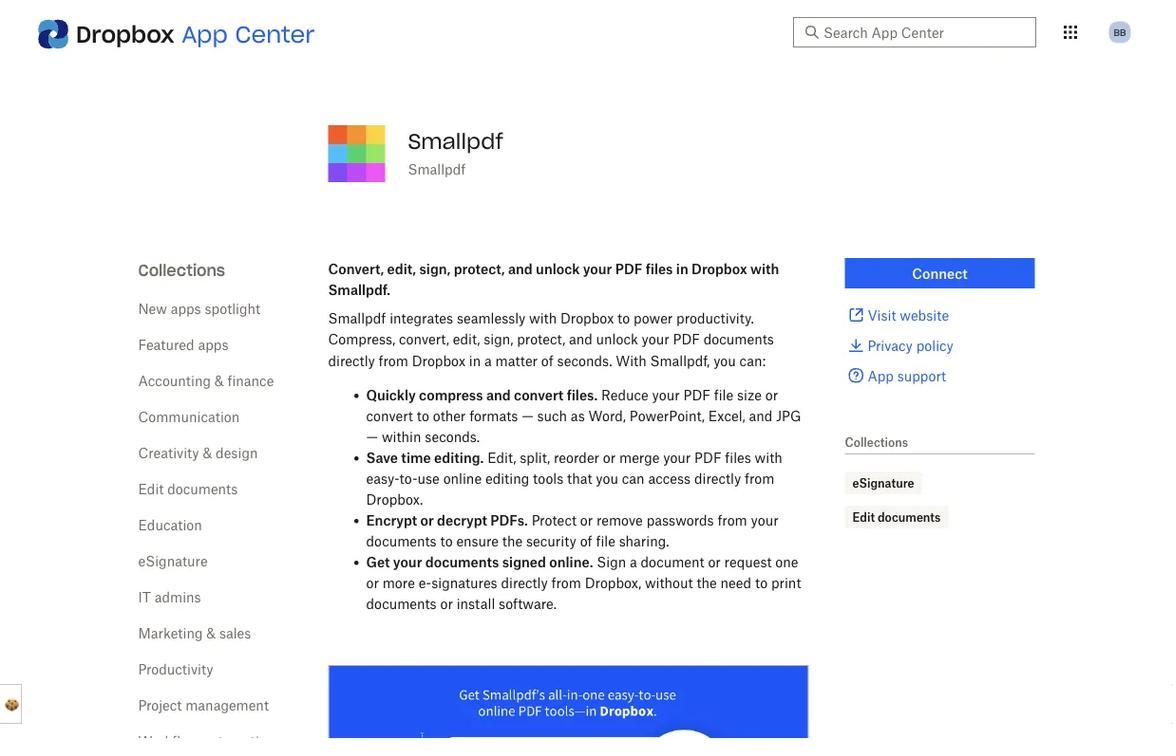 Task type: locate. For each thing, give the bounding box(es) containing it.
2 vertical spatial with
[[755, 450, 782, 466]]

edit documents link
[[138, 481, 238, 497], [852, 508, 941, 527]]

smallpdf for smallpdf integrates seamlessly with dropbox to power productivity. compress, convert, edit, sign, protect, and unlock your pdf documents directly from dropbox in a matter of seconds. with smallpdf, you can:
[[328, 310, 386, 326]]

featured apps
[[138, 337, 228, 353]]

and up seamlessly on the top of the page
[[508, 261, 533, 277]]

1 horizontal spatial files
[[725, 450, 751, 466]]

0 vertical spatial protect,
[[454, 261, 505, 277]]

1 vertical spatial seconds.
[[425, 429, 480, 445]]

0 vertical spatial edit
[[138, 481, 164, 497]]

or
[[765, 387, 778, 403], [603, 450, 616, 466], [420, 513, 434, 529], [580, 513, 593, 529], [708, 554, 721, 571], [366, 575, 379, 591], [440, 596, 453, 612]]

convert up 'such'
[[514, 387, 564, 403]]

1 vertical spatial sign,
[[484, 331, 513, 348]]

0 vertical spatial files
[[646, 261, 673, 277]]

0 horizontal spatial edit documents link
[[138, 481, 238, 497]]

with down 'jpg'
[[755, 450, 782, 466]]

1 horizontal spatial in
[[676, 261, 688, 277]]

pdf inside "smallpdf integrates seamlessly with dropbox to power productivity. compress, convert, edit, sign, protect, and unlock your pdf documents directly from dropbox in a matter of seconds. with smallpdf, you can:"
[[673, 331, 700, 348]]

protect,
[[454, 261, 505, 277], [517, 331, 565, 348]]

pdf up smallpdf,
[[673, 331, 700, 348]]

from
[[379, 353, 408, 369], [745, 471, 774, 487], [717, 513, 747, 529], [551, 575, 581, 591]]

marketing & sales link
[[138, 625, 251, 642]]

file inside 'protect or remove passwords from your documents to ensure the security of file sharing.'
[[596, 534, 615, 550]]

or down get
[[366, 575, 379, 591]]

seconds. down other
[[425, 429, 480, 445]]

1 vertical spatial files
[[725, 450, 751, 466]]

file up the excel,
[[714, 387, 733, 403]]

or inside reduce your pdf file size or convert to other formats — such as word, powerpoint, excel, and jpg — within seconds.
[[765, 387, 778, 403]]

edit
[[138, 481, 164, 497], [852, 511, 875, 525]]

1 vertical spatial esignature link
[[138, 553, 208, 569]]

file up sign
[[596, 534, 615, 550]]

to down request
[[755, 575, 768, 591]]

1 vertical spatial collections
[[845, 435, 908, 450]]

your inside "smallpdf integrates seamlessly with dropbox to power productivity. compress, convert, edit, sign, protect, and unlock your pdf documents directly from dropbox in a matter of seconds. with smallpdf, you can:"
[[642, 331, 669, 348]]

files up power
[[646, 261, 673, 277]]

document
[[641, 554, 704, 571]]

0 vertical spatial in
[[676, 261, 688, 277]]

0 horizontal spatial you
[[596, 471, 618, 487]]

with inside the edit, split, reorder or merge your pdf files with easy-to-use online editing tools that you can access directly from dropbox.
[[755, 450, 782, 466]]

to inside reduce your pdf file size or convert to other formats — such as word, powerpoint, excel, and jpg — within seconds.
[[417, 408, 429, 424]]

1 horizontal spatial edit
[[852, 511, 875, 525]]

files inside the edit, split, reorder or merge your pdf files with easy-to-use online editing tools that you can access directly from dropbox.
[[725, 450, 751, 466]]

0 horizontal spatial unlock
[[536, 261, 580, 277]]

split,
[[520, 450, 550, 466]]

2 vertical spatial smallpdf
[[328, 310, 386, 326]]

and
[[508, 261, 533, 277], [569, 331, 592, 348], [486, 387, 511, 403], [749, 408, 773, 424]]

a left matter
[[484, 353, 492, 369]]

apps for featured
[[198, 337, 228, 353]]

privacy policy
[[868, 338, 954, 354]]

1 vertical spatial you
[[596, 471, 618, 487]]

can
[[622, 471, 645, 487]]

— up "save"
[[366, 429, 378, 445]]

0 vertical spatial —
[[522, 408, 534, 424]]

tools
[[533, 471, 563, 487]]

sign, down seamlessly on the top of the page
[[484, 331, 513, 348]]

the left 'need'
[[697, 575, 717, 591]]

1 vertical spatial convert
[[366, 408, 413, 424]]

esignature
[[852, 476, 914, 491], [138, 553, 208, 569]]

app left the center on the left top of page
[[182, 19, 228, 48]]

1 vertical spatial unlock
[[596, 331, 638, 348]]

and down size
[[749, 408, 773, 424]]

you left can
[[596, 471, 618, 487]]

you inside "smallpdf integrates seamlessly with dropbox to power productivity. compress, convert, edit, sign, protect, and unlock your pdf documents directly from dropbox in a matter of seconds. with smallpdf, you can:"
[[713, 353, 736, 369]]

0 horizontal spatial convert
[[366, 408, 413, 424]]

with
[[616, 353, 647, 369]]

& left design
[[203, 445, 212, 461]]

bb
[[1114, 26, 1126, 38]]

directly right "access"
[[694, 471, 741, 487]]

—
[[522, 408, 534, 424], [366, 429, 378, 445]]

2 vertical spatial directly
[[501, 575, 548, 591]]

1 vertical spatial edit documents
[[852, 511, 941, 525]]

from down the excel,
[[745, 471, 774, 487]]

1 horizontal spatial esignature
[[852, 476, 914, 491]]

1 horizontal spatial protect,
[[517, 331, 565, 348]]

directly inside the edit, split, reorder or merge your pdf files with easy-to-use online editing tools that you can access directly from dropbox.
[[694, 471, 741, 487]]

1 vertical spatial edit documents link
[[852, 508, 941, 527]]

0 vertical spatial smallpdf
[[408, 128, 503, 155]]

time
[[401, 450, 431, 466]]

dropbox inside convert, edit, sign, protect, and unlock your pdf files in dropbox with smallpdf.
[[692, 261, 747, 277]]

1 horizontal spatial —
[[522, 408, 534, 424]]

to down "encrypt or decrypt pdfs."
[[440, 534, 453, 550]]

0 vertical spatial esignature
[[852, 476, 914, 491]]

access
[[648, 471, 691, 487]]

files
[[646, 261, 673, 277], [725, 450, 751, 466]]

your up "smallpdf integrates seamlessly with dropbox to power productivity. compress, convert, edit, sign, protect, and unlock your pdf documents directly from dropbox in a matter of seconds. with smallpdf, you can:"
[[583, 261, 612, 277]]

2 horizontal spatial directly
[[694, 471, 741, 487]]

apps right new
[[171, 301, 201, 317]]

apps
[[171, 301, 201, 317], [198, 337, 228, 353]]

from up quickly
[[379, 353, 408, 369]]

from inside 'protect or remove passwords from your documents to ensure the security of file sharing.'
[[717, 513, 747, 529]]

0 vertical spatial edit documents link
[[138, 481, 238, 497]]

edit documents for top edit documents link
[[138, 481, 238, 497]]

1 vertical spatial a
[[630, 554, 637, 571]]

1 vertical spatial apps
[[198, 337, 228, 353]]

1 horizontal spatial seconds.
[[557, 353, 612, 369]]

0 horizontal spatial app
[[182, 19, 228, 48]]

1 horizontal spatial edit documents
[[852, 511, 941, 525]]

1 horizontal spatial directly
[[501, 575, 548, 591]]

protect, inside convert, edit, sign, protect, and unlock your pdf files in dropbox with smallpdf.
[[454, 261, 505, 277]]

0 horizontal spatial of
[[541, 353, 554, 369]]

from inside the edit, split, reorder or merge your pdf files with easy-to-use online editing tools that you can access directly from dropbox.
[[745, 471, 774, 487]]

with inside convert, edit, sign, protect, and unlock your pdf files in dropbox with smallpdf.
[[750, 261, 779, 277]]

file inside reduce your pdf file size or convert to other formats — such as word, powerpoint, excel, and jpg — within seconds.
[[714, 387, 733, 403]]

1 horizontal spatial edit,
[[453, 331, 480, 348]]

education
[[138, 517, 202, 533]]

merge
[[619, 450, 660, 466]]

online.
[[549, 554, 593, 571]]

convert,
[[328, 261, 384, 277]]

collections down app support
[[845, 435, 908, 450]]

2 vertical spatial &
[[206, 625, 216, 642]]

edit, split, reorder or merge your pdf files with easy-to-use online editing tools that you can access directly from dropbox.
[[366, 450, 782, 508]]

documents inside "smallpdf integrates seamlessly with dropbox to power productivity. compress, convert, edit, sign, protect, and unlock your pdf documents directly from dropbox in a matter of seconds. with smallpdf, you can:"
[[704, 331, 774, 348]]

unlock up with
[[596, 331, 638, 348]]

1 horizontal spatial you
[[713, 353, 736, 369]]

connect
[[912, 265, 968, 282]]

or left the merge
[[603, 450, 616, 466]]

convert down quickly
[[366, 408, 413, 424]]

a right sign
[[630, 554, 637, 571]]

seamlessly
[[457, 310, 525, 326]]

0 vertical spatial sign,
[[419, 261, 451, 277]]

within
[[382, 429, 421, 445]]

one
[[775, 554, 798, 571]]

your up powerpoint,
[[652, 387, 680, 403]]

0 horizontal spatial in
[[469, 353, 481, 369]]

0 horizontal spatial protect,
[[454, 261, 505, 277]]

0 horizontal spatial files
[[646, 261, 673, 277]]

1 vertical spatial edit
[[852, 511, 875, 525]]

0 horizontal spatial sign,
[[419, 261, 451, 277]]

esignature link
[[852, 474, 914, 493], [138, 553, 208, 569]]

1 horizontal spatial app
[[868, 368, 894, 384]]

in up "quickly compress and convert files."
[[469, 353, 481, 369]]

connect button
[[845, 258, 1035, 289]]

sign,
[[419, 261, 451, 277], [484, 331, 513, 348]]

management
[[185, 698, 269, 714]]

0 vertical spatial &
[[214, 373, 224, 389]]

pdf inside convert, edit, sign, protect, and unlock your pdf files in dropbox with smallpdf.
[[615, 261, 642, 277]]

1 horizontal spatial unlock
[[596, 331, 638, 348]]

apps up accounting & finance
[[198, 337, 228, 353]]

edit, right convert, on the left
[[387, 261, 416, 277]]

0 horizontal spatial edit
[[138, 481, 164, 497]]

seconds. up files.
[[557, 353, 612, 369]]

from down "online."
[[551, 575, 581, 591]]

or inside the edit, split, reorder or merge your pdf files with easy-to-use online editing tools that you can access directly from dropbox.
[[603, 450, 616, 466]]

in
[[676, 261, 688, 277], [469, 353, 481, 369]]

in up "productivity."
[[676, 261, 688, 277]]

install
[[457, 596, 495, 612]]

0 vertical spatial of
[[541, 353, 554, 369]]

edit inside edit documents link
[[852, 511, 875, 525]]

app inside 'link'
[[868, 368, 894, 384]]

Search App Center text field
[[824, 22, 1025, 43]]

you
[[713, 353, 736, 369], [596, 471, 618, 487]]

to left power
[[617, 310, 630, 326]]

of up "online."
[[580, 534, 592, 550]]

smallpdf inside "smallpdf integrates seamlessly with dropbox to power productivity. compress, convert, edit, sign, protect, and unlock your pdf documents directly from dropbox in a matter of seconds. with smallpdf, you can:"
[[328, 310, 386, 326]]

with inside "smallpdf integrates seamlessly with dropbox to power productivity. compress, convert, edit, sign, protect, and unlock your pdf documents directly from dropbox in a matter of seconds. with smallpdf, you can:"
[[529, 310, 557, 326]]

0 horizontal spatial a
[[484, 353, 492, 369]]

documents inside 'protect or remove passwords from your documents to ensure the security of file sharing.'
[[366, 534, 437, 550]]

0 vertical spatial with
[[750, 261, 779, 277]]

edit for top edit documents link
[[138, 481, 164, 497]]

1 horizontal spatial sign,
[[484, 331, 513, 348]]

dropbox
[[76, 19, 175, 48], [692, 261, 747, 277], [560, 310, 614, 326], [412, 353, 465, 369]]

0 vertical spatial a
[[484, 353, 492, 369]]

0 horizontal spatial directly
[[328, 353, 375, 369]]

a inside sign a document or request one or more e-signatures directly from dropbox, without the need to print documents or install software.
[[630, 554, 637, 571]]

reduce
[[601, 387, 649, 403]]

e-
[[419, 575, 431, 591]]

— left 'such'
[[522, 408, 534, 424]]

& left sales at the left
[[206, 625, 216, 642]]

edit documents
[[138, 481, 238, 497], [852, 511, 941, 525]]

1 vertical spatial in
[[469, 353, 481, 369]]

0 vertical spatial unlock
[[536, 261, 580, 277]]

project management link
[[138, 698, 269, 714]]

smallpdf integrates seamlessly with dropbox to power productivity. compress, convert, edit, sign, protect, and unlock your pdf documents directly from dropbox in a matter of seconds. with smallpdf, you can:
[[328, 310, 774, 369]]

pdf inside reduce your pdf file size or convert to other formats — such as word, powerpoint, excel, and jpg — within seconds.
[[683, 387, 710, 403]]

or right size
[[765, 387, 778, 403]]

0 horizontal spatial file
[[596, 534, 615, 550]]

your up request
[[751, 513, 779, 529]]

0 horizontal spatial the
[[502, 534, 523, 550]]

0 vertical spatial file
[[714, 387, 733, 403]]

1 vertical spatial with
[[529, 310, 557, 326]]

collections up new apps spotlight link
[[138, 261, 225, 280]]

as
[[571, 408, 585, 424]]

1 horizontal spatial a
[[630, 554, 637, 571]]

to inside 'protect or remove passwords from your documents to ensure the security of file sharing.'
[[440, 534, 453, 550]]

1 vertical spatial directly
[[694, 471, 741, 487]]

1 vertical spatial esignature
[[138, 553, 208, 569]]

of
[[541, 353, 554, 369], [580, 534, 592, 550]]

1 vertical spatial edit,
[[453, 331, 480, 348]]

editing.
[[434, 450, 484, 466]]

0 vertical spatial edit,
[[387, 261, 416, 277]]

support
[[897, 368, 946, 384]]

directly inside sign a document or request one or more e-signatures directly from dropbox, without the need to print documents or install software.
[[501, 575, 548, 591]]

with down convert, edit, sign, protect, and unlock your pdf files in dropbox with smallpdf.
[[529, 310, 557, 326]]

files down the excel,
[[725, 450, 751, 466]]

0 vertical spatial esignature link
[[852, 474, 914, 493]]

and up files.
[[569, 331, 592, 348]]

1 vertical spatial —
[[366, 429, 378, 445]]

or inside 'protect or remove passwords from your documents to ensure the security of file sharing.'
[[580, 513, 593, 529]]

project management
[[138, 698, 269, 714]]

documents
[[704, 331, 774, 348], [167, 481, 238, 497], [878, 511, 941, 525], [366, 534, 437, 550], [425, 554, 499, 571], [366, 596, 437, 612]]

0 horizontal spatial edit,
[[387, 261, 416, 277]]

and inside reduce your pdf file size or convert to other formats — such as word, powerpoint, excel, and jpg — within seconds.
[[749, 408, 773, 424]]

0 horizontal spatial collections
[[138, 261, 225, 280]]

& left finance
[[214, 373, 224, 389]]

encrypt
[[366, 513, 417, 529]]

edit documents for the right edit documents link
[[852, 511, 941, 525]]

your up "access"
[[663, 450, 691, 466]]

you left can: on the top right of the page
[[713, 353, 736, 369]]

in inside "smallpdf integrates seamlessly with dropbox to power productivity. compress, convert, edit, sign, protect, and unlock your pdf documents directly from dropbox in a matter of seconds. with smallpdf, you can:"
[[469, 353, 481, 369]]

and inside convert, edit, sign, protect, and unlock your pdf files in dropbox with smallpdf.
[[508, 261, 533, 277]]

admins
[[155, 589, 201, 606]]

quickly
[[366, 387, 416, 403]]

directly down compress,
[[328, 353, 375, 369]]

1 horizontal spatial collections
[[845, 435, 908, 450]]

0 horizontal spatial —
[[366, 429, 378, 445]]

1 horizontal spatial the
[[697, 575, 717, 591]]

protect, up matter
[[517, 331, 565, 348]]

pdf
[[615, 261, 642, 277], [673, 331, 700, 348], [683, 387, 710, 403], [694, 450, 721, 466]]

edit,
[[387, 261, 416, 277], [453, 331, 480, 348]]

app down privacy
[[868, 368, 894, 384]]

matter
[[495, 353, 538, 369]]

0 horizontal spatial edit documents
[[138, 481, 238, 497]]

0 vertical spatial you
[[713, 353, 736, 369]]

to inside "smallpdf integrates seamlessly with dropbox to power productivity. compress, convert, edit, sign, protect, and unlock your pdf documents directly from dropbox in a matter of seconds. with smallpdf, you can:"
[[617, 310, 630, 326]]

1 vertical spatial the
[[697, 575, 717, 591]]

the down pdfs.
[[502, 534, 523, 550]]

0 vertical spatial seconds.
[[557, 353, 612, 369]]

protect, inside "smallpdf integrates seamlessly with dropbox to power productivity. compress, convert, edit, sign, protect, and unlock your pdf documents directly from dropbox in a matter of seconds. with smallpdf, you can:"
[[517, 331, 565, 348]]

from inside "smallpdf integrates seamlessly with dropbox to power productivity. compress, convert, edit, sign, protect, and unlock your pdf documents directly from dropbox in a matter of seconds. with smallpdf, you can:"
[[379, 353, 408, 369]]

0 horizontal spatial esignature link
[[138, 553, 208, 569]]

convert,
[[399, 331, 449, 348]]

0 vertical spatial collections
[[138, 261, 225, 280]]

0 vertical spatial edit documents
[[138, 481, 238, 497]]

1 vertical spatial of
[[580, 534, 592, 550]]

protect, up seamlessly on the top of the page
[[454, 261, 505, 277]]

0 horizontal spatial seconds.
[[425, 429, 480, 445]]

of right matter
[[541, 353, 554, 369]]

0 vertical spatial apps
[[171, 301, 201, 317]]

with up "productivity."
[[750, 261, 779, 277]]

pdf up power
[[615, 261, 642, 277]]

sign, up 'integrates'
[[419, 261, 451, 277]]

directly down signed
[[501, 575, 548, 591]]

or right protect
[[580, 513, 593, 529]]

visit website link
[[845, 304, 1035, 327]]

your inside convert, edit, sign, protect, and unlock your pdf files in dropbox with smallpdf.
[[583, 261, 612, 277]]

1 vertical spatial file
[[596, 534, 615, 550]]

0 vertical spatial the
[[502, 534, 523, 550]]

1 horizontal spatial of
[[580, 534, 592, 550]]

and up formats
[[486, 387, 511, 403]]

powerpoint,
[[630, 408, 705, 424]]

0 vertical spatial directly
[[328, 353, 375, 369]]

communication
[[138, 409, 240, 425]]

new
[[138, 301, 167, 317]]

1 vertical spatial protect,
[[517, 331, 565, 348]]

remove
[[596, 513, 643, 529]]

pdf down the excel,
[[694, 450, 721, 466]]

0 vertical spatial convert
[[514, 387, 564, 403]]

sharing.
[[619, 534, 669, 550]]

unlock inside convert, edit, sign, protect, and unlock your pdf files in dropbox with smallpdf.
[[536, 261, 580, 277]]

power
[[634, 310, 673, 326]]

pdf up powerpoint,
[[683, 387, 710, 403]]

to left other
[[417, 408, 429, 424]]

pdf inside the edit, split, reorder or merge your pdf files with easy-to-use online editing tools that you can access directly from dropbox.
[[694, 450, 721, 466]]

of inside 'protect or remove passwords from your documents to ensure the security of file sharing.'
[[580, 534, 592, 550]]

productivity.
[[676, 310, 754, 326]]

edit, down seamlessly on the top of the page
[[453, 331, 480, 348]]

1 vertical spatial app
[[868, 368, 894, 384]]

1 horizontal spatial file
[[714, 387, 733, 403]]

or up 'need'
[[708, 554, 721, 571]]

unlock up "smallpdf integrates seamlessly with dropbox to power productivity. compress, convert, edit, sign, protect, and unlock your pdf documents directly from dropbox in a matter of seconds. with smallpdf, you can:"
[[536, 261, 580, 277]]

your inside 'protect or remove passwords from your documents to ensure the security of file sharing.'
[[751, 513, 779, 529]]

your down power
[[642, 331, 669, 348]]

1 vertical spatial smallpdf
[[408, 161, 466, 177]]

from up request
[[717, 513, 747, 529]]



Task type: describe. For each thing, give the bounding box(es) containing it.
print
[[771, 575, 801, 591]]

software.
[[499, 596, 557, 612]]

other
[[433, 408, 466, 424]]

pdfs.
[[490, 513, 528, 529]]

creativity & design
[[138, 445, 258, 461]]

jpg
[[776, 408, 801, 424]]

the inside 'protect or remove passwords from your documents to ensure the security of file sharing.'
[[502, 534, 523, 550]]

to-
[[399, 471, 417, 487]]

marketing
[[138, 625, 203, 642]]

marketing & sales
[[138, 625, 251, 642]]

accounting & finance
[[138, 373, 274, 389]]

editing
[[485, 471, 529, 487]]

and inside "smallpdf integrates seamlessly with dropbox to power productivity. compress, convert, edit, sign, protect, and unlock your pdf documents directly from dropbox in a matter of seconds. with smallpdf, you can:"
[[569, 331, 592, 348]]

can:
[[740, 353, 766, 369]]

& for finance
[[214, 373, 224, 389]]

size
[[737, 387, 762, 403]]

smallpdf.
[[328, 282, 390, 298]]

it
[[138, 589, 151, 606]]

edit for the right edit documents link
[[852, 511, 875, 525]]

without
[[645, 575, 693, 591]]

easy-
[[366, 471, 399, 487]]

& for sales
[[206, 625, 216, 642]]

new apps spotlight
[[138, 301, 260, 317]]

dropbox.
[[366, 492, 423, 508]]

smallpdf smallpdf
[[408, 128, 503, 177]]

passwords
[[646, 513, 714, 529]]

edit, inside convert, edit, sign, protect, and unlock your pdf files in dropbox with smallpdf.
[[387, 261, 416, 277]]

education link
[[138, 517, 202, 533]]

1 horizontal spatial esignature link
[[852, 474, 914, 493]]

of inside "smallpdf integrates seamlessly with dropbox to power productivity. compress, convert, edit, sign, protect, and unlock your pdf documents directly from dropbox in a matter of seconds. with smallpdf, you can:"
[[541, 353, 554, 369]]

your up more
[[393, 554, 422, 571]]

quickly compress and convert files.
[[366, 387, 598, 403]]

bb button
[[1105, 17, 1135, 47]]

app support link
[[845, 365, 1035, 388]]

smallpdf inside smallpdf smallpdf
[[408, 161, 466, 177]]

seconds. inside "smallpdf integrates seamlessly with dropbox to power productivity. compress, convert, edit, sign, protect, and unlock your pdf documents directly from dropbox in a matter of seconds. with smallpdf, you can:"
[[557, 353, 612, 369]]

or left 'decrypt'
[[420, 513, 434, 529]]

apps for new
[[171, 301, 201, 317]]

that
[[567, 471, 592, 487]]

directly inside "smallpdf integrates seamlessly with dropbox to power productivity. compress, convert, edit, sign, protect, and unlock your pdf documents directly from dropbox in a matter of seconds. with smallpdf, you can:"
[[328, 353, 375, 369]]

request
[[724, 554, 772, 571]]

website
[[900, 307, 949, 323]]

get your documents signed online.
[[366, 554, 593, 571]]

use
[[417, 471, 440, 487]]

a inside "smallpdf integrates seamlessly with dropbox to power productivity. compress, convert, edit, sign, protect, and unlock your pdf documents directly from dropbox in a matter of seconds. with smallpdf, you can:"
[[484, 353, 492, 369]]

to inside sign a document or request one or more e-signatures directly from dropbox, without the need to print documents or install software.
[[755, 575, 768, 591]]

signatures
[[431, 575, 497, 591]]

edit, inside "smallpdf integrates seamlessly with dropbox to power productivity. compress, convert, edit, sign, protect, and unlock your pdf documents directly from dropbox in a matter of seconds. with smallpdf, you can:"
[[453, 331, 480, 348]]

unlock inside "smallpdf integrates seamlessly with dropbox to power productivity. compress, convert, edit, sign, protect, and unlock your pdf documents directly from dropbox in a matter of seconds. with smallpdf, you can:"
[[596, 331, 638, 348]]

dropbox,
[[585, 575, 641, 591]]

decrypt
[[437, 513, 487, 529]]

accounting & finance link
[[138, 373, 274, 389]]

integrates
[[390, 310, 453, 326]]

sign a document or request one or more e-signatures directly from dropbox, without the need to print documents or install software.
[[366, 554, 801, 612]]

get
[[366, 554, 390, 571]]

edit,
[[487, 450, 516, 466]]

convert, edit, sign, protect, and unlock your pdf files in dropbox with smallpdf.
[[328, 261, 779, 298]]

or down signatures
[[440, 596, 453, 612]]

save
[[366, 450, 398, 466]]

online
[[443, 471, 482, 487]]

it admins link
[[138, 589, 201, 606]]

reorder
[[554, 450, 599, 466]]

design
[[216, 445, 258, 461]]

documents inside sign a document or request one or more e-signatures directly from dropbox, without the need to print documents or install software.
[[366, 596, 437, 612]]

word,
[[588, 408, 626, 424]]

protect
[[532, 513, 577, 529]]

productivity link
[[138, 662, 213, 678]]

formats
[[469, 408, 518, 424]]

your inside the edit, split, reorder or merge your pdf files with easy-to-use online editing tools that you can access directly from dropbox.
[[663, 450, 691, 466]]

app support
[[868, 368, 946, 384]]

encrypt or decrypt pdfs.
[[366, 513, 528, 529]]

0 horizontal spatial esignature
[[138, 553, 208, 569]]

visit website
[[868, 307, 949, 323]]

0 vertical spatial app
[[182, 19, 228, 48]]

in inside convert, edit, sign, protect, and unlock your pdf files in dropbox with smallpdf.
[[676, 261, 688, 277]]

the inside sign a document or request one or more e-signatures directly from dropbox, without the need to print documents or install software.
[[697, 575, 717, 591]]

it admins
[[138, 589, 201, 606]]

signed
[[502, 554, 546, 571]]

dropbox app center
[[76, 19, 315, 48]]

convert inside reduce your pdf file size or convert to other formats — such as word, powerpoint, excel, and jpg — within seconds.
[[366, 408, 413, 424]]

creativity
[[138, 445, 199, 461]]

sign, inside convert, edit, sign, protect, and unlock your pdf files in dropbox with smallpdf.
[[419, 261, 451, 277]]

ensure
[[456, 534, 499, 550]]

visit
[[868, 307, 896, 323]]

reduce your pdf file size or convert to other formats — such as word, powerpoint, excel, and jpg — within seconds.
[[366, 387, 801, 445]]

productivity
[[138, 662, 213, 678]]

from inside sign a document or request one or more e-signatures directly from dropbox, without the need to print documents or install software.
[[551, 575, 581, 591]]

more
[[383, 575, 415, 591]]

1 horizontal spatial edit documents link
[[852, 508, 941, 527]]

your inside reduce your pdf file size or convert to other formats — such as word, powerpoint, excel, and jpg — within seconds.
[[652, 387, 680, 403]]

creativity & design link
[[138, 445, 258, 461]]

such
[[537, 408, 567, 424]]

project
[[138, 698, 182, 714]]

finance
[[227, 373, 274, 389]]

featured apps link
[[138, 337, 228, 353]]

policy
[[916, 338, 954, 354]]

compress
[[419, 387, 483, 403]]

files.
[[567, 387, 598, 403]]

sign
[[597, 554, 626, 571]]

& for design
[[203, 445, 212, 461]]

security
[[526, 534, 576, 550]]

sales
[[219, 625, 251, 642]]

sign, inside "smallpdf integrates seamlessly with dropbox to power productivity. compress, convert, edit, sign, protect, and unlock your pdf documents directly from dropbox in a matter of seconds. with smallpdf, you can:"
[[484, 331, 513, 348]]

collections for esignature
[[845, 435, 908, 450]]

you inside the edit, split, reorder or merge your pdf files with easy-to-use online editing tools that you can access directly from dropbox.
[[596, 471, 618, 487]]

center
[[235, 19, 315, 48]]

spotlight
[[205, 301, 260, 317]]

collections for new apps spotlight
[[138, 261, 225, 280]]

communication link
[[138, 409, 240, 425]]

need
[[720, 575, 751, 591]]

privacy policy link
[[845, 334, 1035, 357]]

smallpdf for smallpdf smallpdf
[[408, 128, 503, 155]]

files inside convert, edit, sign, protect, and unlock your pdf files in dropbox with smallpdf.
[[646, 261, 673, 277]]

featured
[[138, 337, 194, 353]]

1 horizontal spatial convert
[[514, 387, 564, 403]]

smallpdf,
[[650, 353, 710, 369]]

seconds. inside reduce your pdf file size or convert to other formats — such as word, powerpoint, excel, and jpg — within seconds.
[[425, 429, 480, 445]]



Task type: vqa. For each thing, say whether or not it's contained in the screenshot.
the top sign,
yes



